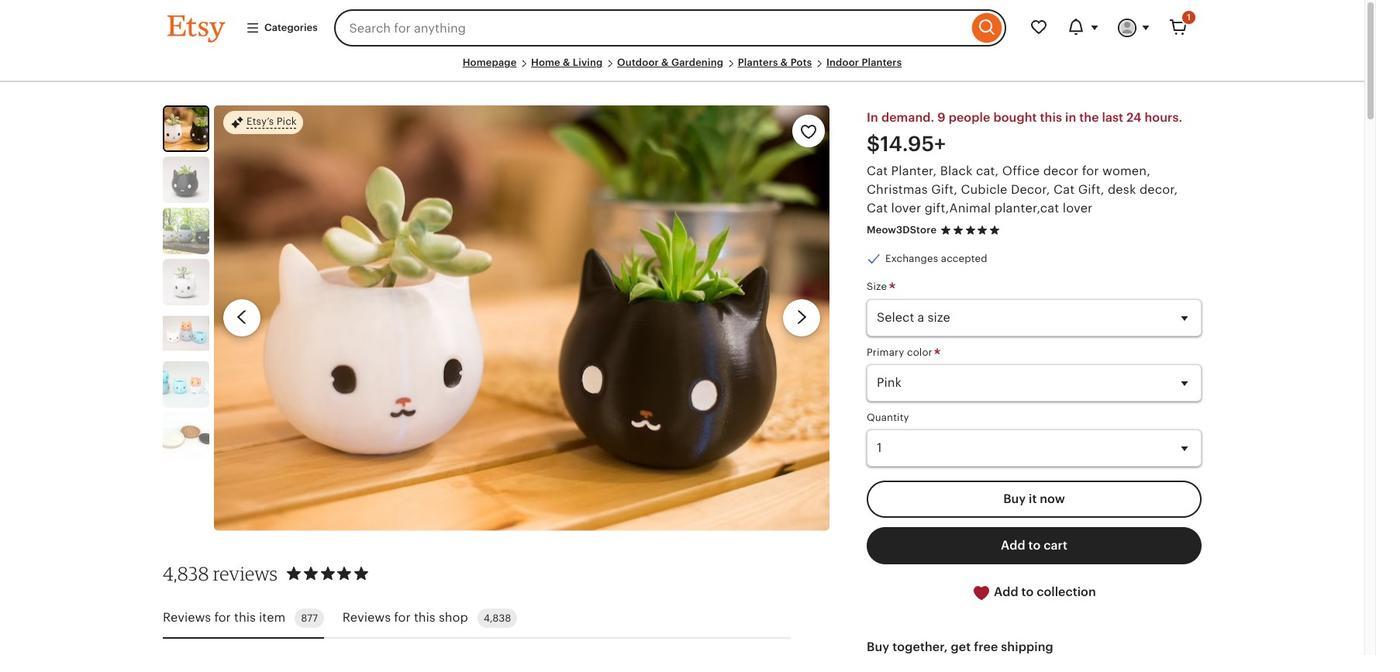 Task type: locate. For each thing, give the bounding box(es) containing it.
indoor planters link
[[827, 57, 902, 68]]

0 horizontal spatial reviews
[[163, 610, 211, 625]]

outdoor & gardening link
[[618, 57, 724, 68]]

cat down decor
[[1054, 183, 1075, 197]]

add for add to cart
[[1002, 538, 1026, 553]]

& left pots
[[781, 57, 788, 68]]

menu bar containing homepage
[[168, 56, 1198, 82]]

4,838 right shop
[[484, 613, 511, 624]]

hours.
[[1145, 110, 1183, 125]]

add left cart
[[1002, 538, 1026, 553]]

2 & from the left
[[662, 57, 669, 68]]

1 horizontal spatial &
[[662, 57, 669, 68]]

2 horizontal spatial this
[[1041, 110, 1063, 125]]

for for reviews for this shop
[[394, 610, 411, 625]]

0 vertical spatial add
[[1002, 538, 1026, 553]]

add to collection
[[992, 585, 1097, 600]]

pots
[[791, 57, 812, 68]]

buy it now button
[[867, 481, 1202, 518]]

for right decor
[[1083, 164, 1100, 179]]

for left shop
[[394, 610, 411, 625]]

for for reviews for this item
[[214, 610, 231, 625]]

lover down decor
[[1063, 201, 1093, 216]]

add to collection button
[[867, 574, 1202, 612]]

buy together, get free shipping
[[867, 640, 1054, 654]]

gardening
[[672, 57, 724, 68]]

women,
[[1103, 164, 1151, 179]]

reviews for this item
[[163, 610, 286, 625]]

this left item
[[234, 610, 256, 625]]

this left shop
[[414, 610, 436, 625]]

1 horizontal spatial 4,838
[[484, 613, 511, 624]]

planters right indoor
[[862, 57, 902, 68]]

None search field
[[334, 9, 1007, 47]]

1 horizontal spatial lover
[[1063, 201, 1093, 216]]

buy it now
[[1004, 492, 1066, 506]]

to for collection
[[1022, 585, 1034, 600]]

reviews down "4,838 reviews"
[[163, 610, 211, 625]]

0 horizontal spatial planters
[[738, 57, 778, 68]]

2 reviews from the left
[[343, 610, 391, 625]]

4,838 for 4,838 reviews
[[163, 562, 209, 585]]

none search field inside categories banner
[[334, 9, 1007, 47]]

this for reviews for this item
[[234, 610, 256, 625]]

add to cart button
[[867, 527, 1202, 565]]

meow3dstore
[[867, 224, 937, 236]]

cat
[[867, 164, 888, 179], [1054, 183, 1075, 197], [867, 201, 888, 216]]

to left collection
[[1022, 585, 1034, 600]]

indoor
[[827, 57, 860, 68]]

add down add to cart button in the right bottom of the page
[[995, 585, 1019, 600]]

0 horizontal spatial &
[[563, 57, 571, 68]]

to inside add to cart button
[[1029, 538, 1041, 553]]

this inside in demand. 9 people bought this in the last 24 hours. $14.95+
[[1041, 110, 1063, 125]]

add
[[1002, 538, 1026, 553], [995, 585, 1019, 600]]

&
[[563, 57, 571, 68], [662, 57, 669, 68], [781, 57, 788, 68]]

1 horizontal spatial reviews
[[343, 610, 391, 625]]

pick
[[277, 116, 297, 128]]

cat down christmas
[[867, 201, 888, 216]]

0 horizontal spatial lover
[[892, 201, 922, 216]]

0 horizontal spatial this
[[234, 610, 256, 625]]

reviews for this shop
[[343, 610, 468, 625]]

4,838 inside tab list
[[484, 613, 511, 624]]

1 horizontal spatial buy
[[1004, 492, 1026, 506]]

buy inside buy it now "button"
[[1004, 492, 1026, 506]]

primary
[[867, 346, 905, 358]]

0 horizontal spatial buy
[[867, 640, 890, 654]]

1 horizontal spatial for
[[394, 610, 411, 625]]

0 horizontal spatial for
[[214, 610, 231, 625]]

to inside add to collection button
[[1022, 585, 1034, 600]]

cat planter black cat office decor for women christmas image 7 image
[[163, 413, 209, 459]]

this
[[1041, 110, 1063, 125], [234, 610, 256, 625], [414, 610, 436, 625]]

1 vertical spatial 4,838
[[484, 613, 511, 624]]

2 vertical spatial cat
[[867, 201, 888, 216]]

reviews
[[163, 610, 211, 625], [343, 610, 391, 625]]

black
[[941, 164, 973, 179]]

indoor planters
[[827, 57, 902, 68]]

in
[[867, 110, 879, 125]]

it
[[1029, 492, 1037, 506]]

cat up christmas
[[867, 164, 888, 179]]

0 vertical spatial to
[[1029, 538, 1041, 553]]

bought
[[994, 110, 1038, 125]]

tab list containing reviews for this item
[[163, 599, 791, 639]]

& right "outdoor"
[[662, 57, 669, 68]]

for down "4,838 reviews"
[[214, 610, 231, 625]]

planters left pots
[[738, 57, 778, 68]]

exchanges accepted
[[886, 253, 988, 265]]

1 reviews from the left
[[163, 610, 211, 625]]

cat planter black cat office decor for women christmas image 1 image
[[214, 106, 830, 531], [164, 107, 208, 151]]

reviews right 877 at the bottom left of the page
[[343, 610, 391, 625]]

primary color
[[867, 346, 936, 358]]

1 & from the left
[[563, 57, 571, 68]]

free
[[974, 640, 999, 654]]

to left cart
[[1029, 538, 1041, 553]]

3 & from the left
[[781, 57, 788, 68]]

24
[[1127, 110, 1142, 125]]

1 vertical spatial buy
[[867, 640, 890, 654]]

categories button
[[234, 14, 329, 42]]

get
[[951, 640, 971, 654]]

meow3dstore link
[[867, 224, 937, 236]]

for
[[1083, 164, 1100, 179], [214, 610, 231, 625], [394, 610, 411, 625]]

menu bar
[[168, 56, 1198, 82]]

1 vertical spatial to
[[1022, 585, 1034, 600]]

4,838 reviews
[[163, 562, 278, 585]]

planter,
[[892, 164, 937, 179]]

2 horizontal spatial for
[[1083, 164, 1100, 179]]

lover down christmas
[[892, 201, 922, 216]]

2 horizontal spatial &
[[781, 57, 788, 68]]

cat planter black cat office decor for women christmas image 3 image
[[163, 208, 209, 255]]

this left in
[[1041, 110, 1063, 125]]

gift, left desk
[[1079, 183, 1105, 197]]

buy
[[1004, 492, 1026, 506], [867, 640, 890, 654]]

1 horizontal spatial cat planter black cat office decor for women christmas image 1 image
[[214, 106, 830, 531]]

last
[[1103, 110, 1124, 125]]

& for planters
[[781, 57, 788, 68]]

1 horizontal spatial gift,
[[1079, 183, 1105, 197]]

0 vertical spatial 4,838
[[163, 562, 209, 585]]

in demand. 9 people bought this in the last 24 hours. $14.95+
[[867, 110, 1183, 156]]

0 vertical spatial buy
[[1004, 492, 1026, 506]]

1 horizontal spatial planters
[[862, 57, 902, 68]]

tab list
[[163, 599, 791, 639]]

0 horizontal spatial cat planter black cat office decor for women christmas image 1 image
[[164, 107, 208, 151]]

etsy's
[[247, 116, 274, 128]]

planters
[[738, 57, 778, 68], [862, 57, 902, 68]]

4,838
[[163, 562, 209, 585], [484, 613, 511, 624]]

1 lover from the left
[[892, 201, 922, 216]]

4,838 up reviews for this item
[[163, 562, 209, 585]]

homepage
[[463, 57, 517, 68]]

& right home
[[563, 57, 571, 68]]

planters & pots link
[[738, 57, 812, 68]]

gift, down black
[[932, 183, 958, 197]]

1 vertical spatial add
[[995, 585, 1019, 600]]

1 horizontal spatial this
[[414, 610, 436, 625]]

lover
[[892, 201, 922, 216], [1063, 201, 1093, 216]]

0 horizontal spatial 4,838
[[163, 562, 209, 585]]

gift,
[[932, 183, 958, 197], [1079, 183, 1105, 197]]

home & living
[[531, 57, 603, 68]]

to
[[1029, 538, 1041, 553], [1022, 585, 1034, 600]]

buy left 'it'
[[1004, 492, 1026, 506]]

0 horizontal spatial gift,
[[932, 183, 958, 197]]

item
[[259, 610, 286, 625]]

buy left together,
[[867, 640, 890, 654]]



Task type: describe. For each thing, give the bounding box(es) containing it.
planter,cat
[[995, 201, 1060, 216]]

cat planter, black cat, office decor for women, christmas gift, cubicle decor, cat gift, desk decor, cat lover gift,animal planter,cat lover
[[867, 164, 1179, 216]]

reviews for reviews for this item
[[163, 610, 211, 625]]

877
[[301, 613, 318, 624]]

1 link
[[1160, 9, 1198, 47]]

1
[[1188, 12, 1191, 22]]

outdoor & gardening
[[618, 57, 724, 68]]

in
[[1066, 110, 1077, 125]]

1 vertical spatial cat
[[1054, 183, 1075, 197]]

0 vertical spatial cat
[[867, 164, 888, 179]]

buy for buy together, get free shipping
[[867, 640, 890, 654]]

etsy's pick button
[[223, 110, 303, 135]]

Search for anything text field
[[334, 9, 969, 47]]

size
[[867, 281, 890, 293]]

cart
[[1044, 538, 1068, 553]]

shipping
[[1002, 640, 1054, 654]]

shop
[[439, 610, 468, 625]]

etsy's pick
[[247, 116, 297, 128]]

$14.95+
[[867, 132, 946, 156]]

cat planter black cat office decor for women christmas image 2 image
[[163, 157, 209, 203]]

the
[[1080, 110, 1100, 125]]

planters & pots
[[738, 57, 812, 68]]

outdoor
[[618, 57, 659, 68]]

quantity
[[867, 412, 910, 423]]

cat,
[[977, 164, 999, 179]]

reviews for reviews for this shop
[[343, 610, 391, 625]]

2 gift, from the left
[[1079, 183, 1105, 197]]

together,
[[893, 640, 948, 654]]

cat planter black cat office decor for women christmas image 5 image
[[163, 310, 209, 357]]

people
[[949, 110, 991, 125]]

home
[[531, 57, 561, 68]]

add for add to collection
[[995, 585, 1019, 600]]

now
[[1040, 492, 1066, 506]]

decor,
[[1140, 183, 1179, 197]]

this for reviews for this shop
[[414, 610, 436, 625]]

categories banner
[[140, 0, 1226, 56]]

gift,animal
[[925, 201, 992, 216]]

desk
[[1108, 183, 1137, 197]]

cat planter black cat office decor for women christmas image 6 image
[[163, 362, 209, 408]]

for inside "cat planter, black cat, office decor for women, christmas gift, cubicle decor, cat gift, desk decor, cat lover gift,animal planter,cat lover"
[[1083, 164, 1100, 179]]

homepage link
[[463, 57, 517, 68]]

2 lover from the left
[[1063, 201, 1093, 216]]

categories
[[265, 22, 318, 33]]

cat planter black cat office decor for women christmas image 4 image
[[163, 259, 209, 306]]

2 planters from the left
[[862, 57, 902, 68]]

add to cart
[[1002, 538, 1068, 553]]

decor
[[1044, 164, 1079, 179]]

home & living link
[[531, 57, 603, 68]]

4,838 for 4,838
[[484, 613, 511, 624]]

living
[[573, 57, 603, 68]]

9
[[938, 110, 946, 125]]

christmas
[[867, 183, 928, 197]]

to for cart
[[1029, 538, 1041, 553]]

& for outdoor
[[662, 57, 669, 68]]

accepted
[[942, 253, 988, 265]]

1 gift, from the left
[[932, 183, 958, 197]]

buy for buy it now
[[1004, 492, 1026, 506]]

reviews
[[213, 562, 278, 585]]

color
[[908, 346, 933, 358]]

1 planters from the left
[[738, 57, 778, 68]]

decor,
[[1011, 183, 1051, 197]]

& for home
[[563, 57, 571, 68]]

office
[[1003, 164, 1040, 179]]

demand.
[[882, 110, 935, 125]]

collection
[[1037, 585, 1097, 600]]

cubicle
[[961, 183, 1008, 197]]

exchanges
[[886, 253, 939, 265]]



Task type: vqa. For each thing, say whether or not it's contained in the screenshot.
4,838 '4,838'
yes



